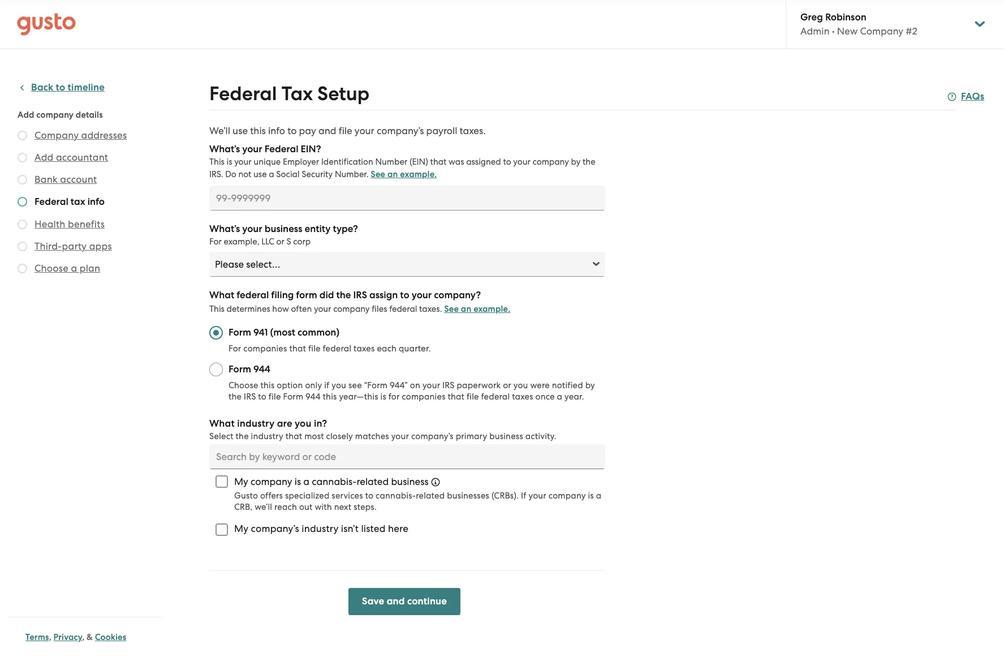 Task type: vqa. For each thing, say whether or not it's contained in the screenshot.
"a"
yes



Task type: locate. For each thing, give the bounding box(es) containing it.
that down paperwork
[[448, 392, 465, 402]]

what up determines
[[209, 289, 234, 301]]

None radio
[[209, 363, 223, 376]]

1 vertical spatial business
[[490, 431, 523, 441]]

the inside what federal filing form did the irs assign to your company? this determines how often your company files federal taxes. see an example.
[[336, 289, 351, 301]]

choose inside the form 944 choose this option only if you see "form 944" on your irs paperwork or you were notified by the irs to file form 944 this year—this is for companies that file federal taxes once a year.
[[229, 380, 258, 390]]

an down 'company?' on the left top of page
[[461, 304, 472, 314]]

check image for health
[[18, 220, 27, 229]]

1 horizontal spatial and
[[387, 595, 405, 607]]

you up most
[[295, 418, 312, 430]]

cannabis- up steps. on the bottom of the page
[[376, 491, 416, 501]]

1 vertical spatial info
[[88, 196, 105, 208]]

1 horizontal spatial info
[[268, 125, 285, 136]]

1 vertical spatial companies
[[402, 392, 446, 402]]

1 vertical spatial use
[[254, 169, 267, 179]]

form 944 choose this option only if you see "form 944" on your irs paperwork or you were notified by the irs to file form 944 this year—this is for companies that file federal taxes once a year.
[[229, 363, 595, 402]]

by inside this is your unique employer identification number (ein) that was assigned to your company by the irs. do not use a social security number.
[[571, 157, 581, 167]]

2 check image from the top
[[18, 242, 27, 251]]

2 horizontal spatial irs
[[443, 380, 455, 390]]

0 vertical spatial business
[[265, 223, 302, 235]]

1 , from the left
[[49, 632, 51, 642]]

this is your unique employer identification number (ein) that was assigned to your company by the irs. do not use a social security number.
[[209, 157, 596, 179]]

1 check image from the top
[[18, 131, 27, 140]]

check image left federal tax info
[[18, 197, 27, 207]]

your up what industry are you in? field
[[391, 431, 409, 441]]

see down "number"
[[371, 169, 385, 179]]

what's your federal ein?
[[209, 143, 321, 155]]

My company's industry isn't listed here checkbox
[[209, 517, 234, 542]]

1 vertical spatial an
[[461, 304, 472, 314]]

federal for federal tax setup
[[209, 82, 277, 105]]

business up s
[[265, 223, 302, 235]]

details
[[76, 110, 103, 120]]

by inside the form 944 choose this option only if you see "form 944" on your irs paperwork or you were notified by the irs to file form 944 this year—this is for companies that file federal taxes once a year.
[[586, 380, 595, 390]]

1 check image from the top
[[18, 175, 27, 184]]

what for what industry are you in?
[[209, 418, 235, 430]]

check image for company
[[18, 131, 27, 140]]

file down option at the left of page
[[269, 392, 281, 402]]

steps.
[[354, 502, 377, 512]]

2 vertical spatial irs
[[244, 392, 256, 402]]

0 horizontal spatial companies
[[244, 343, 287, 354]]

unique
[[254, 157, 281, 167]]

form
[[229, 327, 251, 338], [229, 363, 251, 375], [283, 392, 303, 402]]

0 horizontal spatial add
[[18, 110, 34, 120]]

, left privacy link
[[49, 632, 51, 642]]

company's inside what industry are you in? select the industry that most closely matches your company's primary business activity.
[[411, 431, 454, 441]]

federal tax info list
[[18, 128, 157, 277]]

your right if
[[529, 491, 547, 501]]

0 vertical spatial an
[[388, 169, 398, 179]]

gusto offers specialized services to cannabis-related businesses (crbs). if your company is a crb, we'll reach out with next steps.
[[234, 491, 602, 512]]

0 vertical spatial taxes.
[[460, 125, 486, 136]]

industry left are at the bottom left of the page
[[237, 418, 275, 430]]

0 horizontal spatial irs
[[244, 392, 256, 402]]

0 vertical spatial see
[[371, 169, 385, 179]]

that left was
[[430, 157, 447, 167]]

here
[[388, 523, 409, 534]]

1 vertical spatial company's
[[411, 431, 454, 441]]

944 down 941
[[254, 363, 271, 375]]

0 vertical spatial and
[[319, 125, 336, 136]]

your
[[355, 125, 374, 136], [242, 143, 262, 155], [234, 157, 252, 167], [513, 157, 531, 167], [242, 223, 262, 235], [412, 289, 432, 301], [314, 304, 331, 314], [423, 380, 440, 390], [391, 431, 409, 441], [529, 491, 547, 501]]

your inside "gusto offers specialized services to cannabis-related businesses (crbs). if your company is a crb, we'll reach out with next steps."
[[529, 491, 547, 501]]

federal up health
[[35, 196, 68, 208]]

taxes down "were"
[[512, 392, 533, 402]]

0 horizontal spatial ,
[[49, 632, 51, 642]]

company inside greg robinson admin • new company #2
[[860, 25, 904, 37]]

that down (most
[[289, 343, 306, 354]]

federal up we'll
[[209, 82, 277, 105]]

related up steps. on the bottom of the page
[[357, 476, 389, 487]]

my
[[234, 476, 248, 487], [234, 523, 249, 534]]

1 horizontal spatial add
[[35, 152, 53, 163]]

0 vertical spatial related
[[357, 476, 389, 487]]

1 vertical spatial company
[[35, 130, 79, 141]]

taxes left each
[[354, 343, 375, 354]]

944 down only
[[306, 392, 321, 402]]

listed
[[361, 523, 386, 534]]

1 horizontal spatial you
[[332, 380, 346, 390]]

0 vertical spatial my
[[234, 476, 248, 487]]

and
[[319, 125, 336, 136], [387, 595, 405, 607]]

companies
[[244, 343, 287, 354], [402, 392, 446, 402]]

irs inside what federal filing form did the irs assign to your company? this determines how often your company files federal taxes. see an example.
[[353, 289, 367, 301]]

1 vertical spatial see an example. button
[[444, 302, 511, 316]]

federal down common)
[[323, 343, 352, 354]]

your right "on" in the bottom of the page
[[423, 380, 440, 390]]

0 horizontal spatial choose
[[35, 263, 68, 274]]

add inside button
[[35, 152, 53, 163]]

see an example. button down 'company?' on the left top of page
[[444, 302, 511, 316]]

terms link
[[25, 632, 49, 642]]

1 vertical spatial add
[[35, 152, 53, 163]]

2 horizontal spatial you
[[514, 380, 528, 390]]

check image left bank
[[18, 175, 27, 184]]

0 vertical spatial federal
[[209, 82, 277, 105]]

this up the what's your federal ein?
[[250, 125, 266, 136]]

0 vertical spatial or
[[276, 237, 285, 247]]

is inside this is your unique employer identification number (ein) that was assigned to your company by the irs. do not use a social security number.
[[227, 157, 232, 167]]

use right we'll
[[233, 125, 248, 136]]

that down are at the bottom left of the page
[[286, 431, 302, 441]]

tax
[[71, 196, 85, 208]]

business up "gusto offers specialized services to cannabis-related businesses (crbs). if your company is a crb, we'll reach out with next steps."
[[391, 476, 429, 487]]

the inside this is your unique employer identification number (ein) that was assigned to your company by the irs. do not use a social security number.
[[583, 157, 596, 167]]

4 check image from the top
[[18, 220, 27, 229]]

choose left option at the left of page
[[229, 380, 258, 390]]

1 vertical spatial taxes.
[[419, 304, 442, 314]]

1 vertical spatial example.
[[474, 304, 511, 314]]

what up select
[[209, 418, 235, 430]]

taxes inside form 941 (most common) for companies that file federal taxes each quarter.
[[354, 343, 375, 354]]

federal inside list
[[35, 196, 68, 208]]

0 vertical spatial check image
[[18, 175, 27, 184]]

example. down 'company?' on the left top of page
[[474, 304, 511, 314]]

related inside "gusto offers specialized services to cannabis-related businesses (crbs). if your company is a crb, we'll reach out with next steps."
[[416, 491, 445, 501]]

company addresses
[[35, 130, 127, 141]]

what's up example,
[[209, 223, 240, 235]]

0 horizontal spatial see
[[371, 169, 385, 179]]

what's
[[209, 143, 240, 155], [209, 223, 240, 235]]

and right pay
[[319, 125, 336, 136]]

irs
[[353, 289, 367, 301], [443, 380, 455, 390], [244, 392, 256, 402]]

industry down are at the bottom left of the page
[[251, 431, 283, 441]]

0 horizontal spatial or
[[276, 237, 285, 247]]

example. down (ein)
[[400, 169, 437, 179]]

or right paperwork
[[503, 380, 512, 390]]

faqs
[[961, 91, 985, 102]]

a
[[269, 169, 274, 179], [71, 263, 77, 274], [557, 392, 563, 402], [304, 476, 310, 487], [596, 491, 602, 501]]

federal down paperwork
[[481, 392, 510, 402]]

cannabis-
[[312, 476, 357, 487], [376, 491, 416, 501]]

for inside the what's your business entity type? for example, llc or s corp
[[209, 237, 222, 247]]

companies down "on" in the bottom of the page
[[402, 392, 446, 402]]

check image left health
[[18, 220, 27, 229]]

0 vertical spatial for
[[209, 237, 222, 247]]

the inside what industry are you in? select the industry that most closely matches your company's primary business activity.
[[236, 431, 249, 441]]

this left determines
[[209, 304, 225, 314]]

taxes. down 'company?' on the left top of page
[[419, 304, 442, 314]]

file up identification
[[339, 125, 352, 136]]

federal for federal tax info
[[35, 196, 68, 208]]

1 vertical spatial what
[[209, 418, 235, 430]]

check image for add
[[18, 153, 27, 162]]

1 horizontal spatial for
[[229, 343, 241, 354]]

and right save
[[387, 595, 405, 607]]

what
[[209, 289, 234, 301], [209, 418, 235, 430]]

pay
[[299, 125, 316, 136]]

2 check image from the top
[[18, 153, 27, 162]]

0 vertical spatial companies
[[244, 343, 287, 354]]

1 vertical spatial choose
[[229, 380, 258, 390]]

file down paperwork
[[467, 392, 479, 402]]

, left the '&'
[[82, 632, 85, 642]]

closely
[[326, 431, 353, 441]]

None radio
[[209, 326, 223, 340]]

what's your business entity type? for example, llc or s corp
[[209, 223, 358, 247]]

paperwork
[[457, 380, 501, 390]]

company left #2
[[860, 25, 904, 37]]

0 horizontal spatial business
[[265, 223, 302, 235]]

what's down we'll
[[209, 143, 240, 155]]

privacy link
[[54, 632, 82, 642]]

1 horizontal spatial company
[[860, 25, 904, 37]]

2 vertical spatial company's
[[251, 523, 299, 534]]

related
[[357, 476, 389, 487], [416, 491, 445, 501]]

for down determines
[[229, 343, 241, 354]]

1 vertical spatial check image
[[18, 242, 27, 251]]

1 my from the top
[[234, 476, 248, 487]]

1 vertical spatial 944
[[306, 392, 321, 402]]

1 vertical spatial by
[[586, 380, 595, 390]]

2 what's from the top
[[209, 223, 240, 235]]

0 horizontal spatial see an example. button
[[371, 168, 437, 181]]

your up example,
[[242, 223, 262, 235]]

1 horizontal spatial by
[[586, 380, 595, 390]]

form inside form 941 (most common) for companies that file federal taxes each quarter.
[[229, 327, 251, 338]]

bank account button
[[35, 173, 97, 186]]

what inside what federal filing form did the irs assign to your company? this determines how often your company files federal taxes. see an example.
[[209, 289, 234, 301]]

your up not
[[234, 157, 252, 167]]

file inside form 941 (most common) for companies that file federal taxes each quarter.
[[308, 343, 321, 354]]

setup
[[318, 82, 370, 105]]

what inside what industry are you in? select the industry that most closely matches your company's primary business activity.
[[209, 418, 235, 430]]

944
[[254, 363, 271, 375], [306, 392, 321, 402]]

is inside "gusto offers specialized services to cannabis-related businesses (crbs). if your company is a crb, we'll reach out with next steps."
[[588, 491, 594, 501]]

businesses
[[447, 491, 490, 501]]

federal
[[237, 289, 269, 301], [389, 304, 417, 314], [323, 343, 352, 354], [481, 392, 510, 402]]

check image left third-
[[18, 242, 27, 251]]

0 vertical spatial example.
[[400, 169, 437, 179]]

not
[[238, 169, 251, 179]]

this
[[250, 125, 266, 136], [261, 380, 275, 390], [323, 392, 337, 402]]

crb,
[[234, 502, 253, 512]]

taxes inside the form 944 choose this option only if you see "form 944" on your irs paperwork or you were notified by the irs to file form 944 this year—this is for companies that file federal taxes once a year.
[[512, 392, 533, 402]]

example.
[[400, 169, 437, 179], [474, 304, 511, 314]]

often
[[291, 304, 312, 314]]

a inside the form 944 choose this option only if you see "form 944" on your irs paperwork or you were notified by the irs to file form 944 this year—this is for companies that file federal taxes once a year.
[[557, 392, 563, 402]]

1 horizontal spatial irs
[[353, 289, 367, 301]]

reach
[[274, 502, 297, 512]]

add for add company details
[[18, 110, 34, 120]]

for
[[209, 237, 222, 247], [229, 343, 241, 354]]

1 vertical spatial see
[[444, 304, 459, 314]]

companies inside form 941 (most common) for companies that file federal taxes each quarter.
[[244, 343, 287, 354]]

health benefits
[[35, 218, 105, 230]]

What industry are you in? field
[[209, 444, 606, 469]]

0 vertical spatial company
[[860, 25, 904, 37]]

company's up "number"
[[377, 125, 424, 136]]

see an example. button down "number"
[[371, 168, 437, 181]]

industry
[[237, 418, 275, 430], [251, 431, 283, 441], [302, 523, 339, 534]]

0 vertical spatial this
[[209, 157, 225, 167]]

1 this from the top
[[209, 157, 225, 167]]

info right the tax at the left top of page
[[88, 196, 105, 208]]

related left businesses
[[416, 491, 445, 501]]

1 vertical spatial taxes
[[512, 392, 533, 402]]

0 horizontal spatial by
[[571, 157, 581, 167]]

0 horizontal spatial info
[[88, 196, 105, 208]]

that inside form 941 (most common) for companies that file federal taxes each quarter.
[[289, 343, 306, 354]]

to inside "gusto offers specialized services to cannabis-related businesses (crbs). if your company is a crb, we'll reach out with next steps."
[[365, 491, 374, 501]]

my for my company is a cannabis-related business
[[234, 476, 248, 487]]

business left activity.
[[490, 431, 523, 441]]

use down the unique
[[254, 169, 267, 179]]

check image left add accountant button
[[18, 153, 27, 162]]

robinson
[[826, 11, 867, 23]]

0 vertical spatial irs
[[353, 289, 367, 301]]

1 vertical spatial or
[[503, 380, 512, 390]]

my up gusto
[[234, 476, 248, 487]]

back to timeline
[[31, 81, 105, 93]]

third-party apps button
[[35, 239, 112, 253]]

companies down 941
[[244, 343, 287, 354]]

1 what from the top
[[209, 289, 234, 301]]

s
[[287, 237, 291, 247]]

you left "were"
[[514, 380, 528, 390]]

federal up the unique
[[265, 143, 299, 155]]

what's for what's your federal ein?
[[209, 143, 240, 155]]

my down crb,
[[234, 523, 249, 534]]

941
[[254, 327, 268, 338]]

0 horizontal spatial taxes
[[354, 343, 375, 354]]

2 what from the top
[[209, 418, 235, 430]]

3 check image from the top
[[18, 197, 27, 207]]

federal right files
[[389, 304, 417, 314]]

taxes
[[354, 343, 375, 354], [512, 392, 533, 402]]

0 vertical spatial choose
[[35, 263, 68, 274]]

1 horizontal spatial 944
[[306, 392, 321, 402]]

2 horizontal spatial business
[[490, 431, 523, 441]]

1 vertical spatial for
[[229, 343, 241, 354]]

check image
[[18, 131, 27, 140], [18, 153, 27, 162], [18, 197, 27, 207], [18, 220, 27, 229]]

once
[[536, 392, 555, 402]]

0 vertical spatial use
[[233, 125, 248, 136]]

(ein)
[[410, 157, 428, 167]]

company's down reach
[[251, 523, 299, 534]]

this left option at the left of page
[[261, 380, 275, 390]]

industry down with
[[302, 523, 339, 534]]

companies inside the form 944 choose this option only if you see "form 944" on your irs paperwork or you were notified by the irs to file form 944 this year—this is for companies that file federal taxes once a year.
[[402, 392, 446, 402]]

cannabis- up 'services'
[[312, 476, 357, 487]]

1 horizontal spatial choose
[[229, 380, 258, 390]]

irs.
[[209, 169, 223, 179]]

info up the what's your federal ein?
[[268, 125, 285, 136]]

0 vertical spatial industry
[[237, 418, 275, 430]]

or left s
[[276, 237, 285, 247]]

or
[[276, 237, 285, 247], [503, 380, 512, 390]]

1 what's from the top
[[209, 143, 240, 155]]

0 vertical spatial what
[[209, 289, 234, 301]]

3 check image from the top
[[18, 264, 27, 273]]

2 this from the top
[[209, 304, 225, 314]]

see inside what federal filing form did the irs assign to your company? this determines how often your company files federal taxes. see an example.
[[444, 304, 459, 314]]

company inside what federal filing form did the irs assign to your company? this determines how often your company files federal taxes. see an example.
[[333, 304, 370, 314]]

944"
[[390, 380, 408, 390]]

1 horizontal spatial related
[[416, 491, 445, 501]]

None checkbox
[[209, 469, 234, 494]]

is inside the form 944 choose this option only if you see "form 944" on your irs paperwork or you were notified by the irs to file form 944 this year—this is for companies that file federal taxes once a year.
[[381, 392, 386, 402]]

is
[[227, 157, 232, 167], [381, 392, 386, 402], [295, 476, 301, 487], [588, 491, 594, 501]]

did
[[320, 289, 334, 301]]

0 horizontal spatial you
[[295, 418, 312, 430]]

addresses
[[81, 130, 127, 141]]

out
[[299, 502, 313, 512]]

check image
[[18, 175, 27, 184], [18, 242, 27, 251], [18, 264, 27, 273]]

0 vertical spatial see an example. button
[[371, 168, 437, 181]]

0 vertical spatial info
[[268, 125, 285, 136]]

health benefits button
[[35, 217, 105, 231]]

0 vertical spatial by
[[571, 157, 581, 167]]

admin
[[801, 25, 830, 37]]

common)
[[298, 327, 340, 338]]

see
[[371, 169, 385, 179], [444, 304, 459, 314]]

1 horizontal spatial see an example. button
[[444, 302, 511, 316]]

this up "irs."
[[209, 157, 225, 167]]

to
[[56, 81, 65, 93], [288, 125, 297, 136], [503, 157, 511, 167], [400, 289, 410, 301], [258, 392, 267, 402], [365, 491, 374, 501]]

this down if on the bottom left of page
[[323, 392, 337, 402]]

file down common)
[[308, 343, 321, 354]]

1 vertical spatial and
[[387, 595, 405, 607]]

1 vertical spatial this
[[261, 380, 275, 390]]

see down 'company?' on the left top of page
[[444, 304, 459, 314]]

what for what federal filing form did the irs assign to your company?
[[209, 289, 234, 301]]

plan
[[80, 263, 100, 274]]

if
[[324, 380, 330, 390]]

an down "number"
[[388, 169, 398, 179]]

to inside the form 944 choose this option only if you see "form 944" on your irs paperwork or you were notified by the irs to file form 944 this year—this is for companies that file federal taxes once a year.
[[258, 392, 267, 402]]

choose
[[35, 263, 68, 274], [229, 380, 258, 390]]

0 vertical spatial add
[[18, 110, 34, 120]]

2 vertical spatial industry
[[302, 523, 339, 534]]

choose down third-
[[35, 263, 68, 274]]

you right if on the bottom left of page
[[332, 380, 346, 390]]

see
[[349, 380, 362, 390]]

what federal filing form did the irs assign to your company? this determines how often your company files federal taxes. see an example.
[[209, 289, 511, 314]]

company's up what industry are you in? field
[[411, 431, 454, 441]]

for left example,
[[209, 237, 222, 247]]

terms , privacy , & cookies
[[25, 632, 126, 642]]

0 horizontal spatial taxes.
[[419, 304, 442, 314]]

#2
[[906, 25, 918, 37]]

in?
[[314, 418, 327, 430]]

file
[[339, 125, 352, 136], [308, 343, 321, 354], [269, 392, 281, 402], [467, 392, 479, 402]]

we'll
[[209, 125, 230, 136]]

add up bank
[[35, 152, 53, 163]]

0 vertical spatial form
[[229, 327, 251, 338]]

2 my from the top
[[234, 523, 249, 534]]

0 vertical spatial taxes
[[354, 343, 375, 354]]

choose a plan
[[35, 263, 100, 274]]

company down add company details
[[35, 130, 79, 141]]

add down back
[[18, 110, 34, 120]]

1 vertical spatial form
[[229, 363, 251, 375]]

0 horizontal spatial for
[[209, 237, 222, 247]]

check image left choose a plan
[[18, 264, 27, 273]]

1 horizontal spatial companies
[[402, 392, 446, 402]]

1 horizontal spatial example.
[[474, 304, 511, 314]]

save
[[362, 595, 384, 607]]

what's inside the what's your business entity type? for example, llc or s corp
[[209, 223, 240, 235]]

1 vertical spatial my
[[234, 523, 249, 534]]

check image for choose
[[18, 264, 27, 273]]

check image down add company details
[[18, 131, 27, 140]]

each
[[377, 343, 397, 354]]

this
[[209, 157, 225, 167], [209, 304, 225, 314]]

0 horizontal spatial 944
[[254, 363, 271, 375]]

federal inside form 941 (most common) for companies that file federal taxes each quarter.
[[323, 343, 352, 354]]

1 horizontal spatial ,
[[82, 632, 85, 642]]

taxes. right payroll
[[460, 125, 486, 136]]

0 vertical spatial what's
[[209, 143, 240, 155]]



Task type: describe. For each thing, give the bounding box(es) containing it.
number.
[[335, 169, 369, 179]]

cannabis- inside "gusto offers specialized services to cannabis-related businesses (crbs). if your company is a crb, we'll reach out with next steps."
[[376, 491, 416, 501]]

only
[[305, 380, 322, 390]]

to inside what federal filing form did the irs assign to your company? this determines how often your company files federal taxes. see an example.
[[400, 289, 410, 301]]

health
[[35, 218, 65, 230]]

most
[[305, 431, 324, 441]]

that inside the form 944 choose this option only if you see "form 944" on your irs paperwork or you were notified by the irs to file form 944 this year—this is for companies that file federal taxes once a year.
[[448, 392, 465, 402]]

2 vertical spatial form
[[283, 392, 303, 402]]

a inside this is your unique employer identification number (ein) that was assigned to your company by the irs. do not use a social security number.
[[269, 169, 274, 179]]

assign
[[370, 289, 398, 301]]

what's for what's your business entity type? for example, llc or s corp
[[209, 223, 240, 235]]

0 horizontal spatial example.
[[400, 169, 437, 179]]

the inside the form 944 choose this option only if you see "form 944" on your irs paperwork or you were notified by the irs to file form 944 this year—this is for companies that file federal taxes once a year.
[[229, 392, 242, 402]]

security
[[302, 169, 333, 179]]

greg robinson admin • new company #2
[[801, 11, 918, 37]]

bank
[[35, 174, 58, 185]]

payroll
[[426, 125, 457, 136]]

use inside this is your unique employer identification number (ein) that was assigned to your company by the irs. do not use a social security number.
[[254, 169, 267, 179]]

business inside the what's your business entity type? for example, llc or s corp
[[265, 223, 302, 235]]

federal inside the form 944 choose this option only if you see "form 944" on your irs paperwork or you were notified by the irs to file form 944 this year—this is for companies that file federal taxes once a year.
[[481, 392, 510, 402]]

example. inside what federal filing form did the irs assign to your company? this determines how often your company files federal taxes. see an example.
[[474, 304, 511, 314]]

0 horizontal spatial related
[[357, 476, 389, 487]]

0 vertical spatial company's
[[377, 125, 424, 136]]

my company is a cannabis-related business
[[234, 476, 429, 487]]

that inside this is your unique employer identification number (ein) that was assigned to your company by the irs. do not use a social security number.
[[430, 157, 447, 167]]

this inside what federal filing form did the irs assign to your company? this determines how often your company files federal taxes. see an example.
[[209, 304, 225, 314]]

form 941 (most common) for companies that file federal taxes each quarter.
[[229, 327, 431, 354]]

llc
[[262, 237, 274, 247]]

business inside what industry are you in? select the industry that most closely matches your company's primary business activity.
[[490, 431, 523, 441]]

for inside form 941 (most common) for companies that file federal taxes each quarter.
[[229, 343, 241, 354]]

0 horizontal spatial use
[[233, 125, 248, 136]]

terms
[[25, 632, 49, 642]]

add company details
[[18, 110, 103, 120]]

company inside this is your unique employer identification number (ein) that was assigned to your company by the irs. do not use a social security number.
[[533, 157, 569, 167]]

to inside button
[[56, 81, 65, 93]]

specialized
[[285, 491, 330, 501]]

greg
[[801, 11, 823, 23]]

2 vertical spatial this
[[323, 392, 337, 402]]

with
[[315, 502, 332, 512]]

activity.
[[526, 431, 557, 441]]

your right the assigned
[[513, 157, 531, 167]]

choose inside button
[[35, 263, 68, 274]]

my for my company's industry isn't listed here
[[234, 523, 249, 534]]

home image
[[17, 13, 76, 35]]

if
[[521, 491, 527, 501]]

(crbs).
[[492, 491, 519, 501]]

or inside the what's your business entity type? for example, llc or s corp
[[276, 237, 285, 247]]

select
[[209, 431, 234, 441]]

accountant
[[56, 152, 108, 163]]

2 vertical spatial business
[[391, 476, 429, 487]]

third-
[[35, 241, 62, 252]]

your inside the form 944 choose this option only if you see "form 944" on your irs paperwork or you were notified by the irs to file form 944 this year—this is for companies that file federal taxes once a year.
[[423, 380, 440, 390]]

gusto
[[234, 491, 258, 501]]

your inside what industry are you in? select the industry that most closely matches your company's primary business activity.
[[391, 431, 409, 441]]

a inside "gusto offers specialized services to cannabis-related businesses (crbs). if your company is a crb, we'll reach out with next steps."
[[596, 491, 602, 501]]

benefits
[[68, 218, 105, 230]]

0 horizontal spatial and
[[319, 125, 336, 136]]

form
[[296, 289, 317, 301]]

company addresses button
[[35, 128, 127, 142]]

number
[[375, 157, 408, 167]]

cookies button
[[95, 630, 126, 644]]

option
[[277, 380, 303, 390]]

federal up determines
[[237, 289, 269, 301]]

matches
[[355, 431, 389, 441]]

a inside button
[[71, 263, 77, 274]]

entity
[[305, 223, 331, 235]]

&
[[87, 632, 93, 642]]

on
[[410, 380, 420, 390]]

next
[[334, 502, 352, 512]]

was
[[449, 157, 464, 167]]

company inside "gusto offers specialized services to cannabis-related businesses (crbs). if your company is a crb, we'll reach out with next steps."
[[549, 491, 586, 501]]

to inside this is your unique employer identification number (ein) that was assigned to your company by the irs. do not use a social security number.
[[503, 157, 511, 167]]

see an example. button for what's your federal ein?
[[371, 168, 437, 181]]

new
[[837, 25, 858, 37]]

identification
[[321, 157, 373, 167]]

1 vertical spatial industry
[[251, 431, 283, 441]]

see an example. button for what federal filing form did the irs assign to your company?
[[444, 302, 511, 316]]

check image for bank
[[18, 175, 27, 184]]

form for form 944
[[229, 363, 251, 375]]

see an example.
[[371, 169, 437, 179]]

0 vertical spatial this
[[250, 125, 266, 136]]

year.
[[565, 392, 584, 402]]

party
[[62, 241, 87, 252]]

What's your Federal EIN? text field
[[209, 186, 606, 211]]

(most
[[270, 327, 295, 338]]

privacy
[[54, 632, 82, 642]]

1 horizontal spatial taxes.
[[460, 125, 486, 136]]

federal tax setup
[[209, 82, 370, 105]]

back
[[31, 81, 53, 93]]

0 horizontal spatial cannabis-
[[312, 476, 357, 487]]

apps
[[89, 241, 112, 252]]

this inside this is your unique employer identification number (ein) that was assigned to your company by the irs. do not use a social security number.
[[209, 157, 225, 167]]

0 horizontal spatial an
[[388, 169, 398, 179]]

my company's industry isn't listed here
[[234, 523, 409, 534]]

you inside what industry are you in? select the industry that most closely matches your company's primary business activity.
[[295, 418, 312, 430]]

taxes. inside what federal filing form did the irs assign to your company? this determines how often your company files federal taxes. see an example.
[[419, 304, 442, 314]]

your up identification
[[355, 125, 374, 136]]

your up the unique
[[242, 143, 262, 155]]

what industry are you in? select the industry that most closely matches your company's primary business activity.
[[209, 418, 557, 441]]

example,
[[224, 237, 259, 247]]

how
[[272, 304, 289, 314]]

filing
[[271, 289, 294, 301]]

form for form 941 (most common)
[[229, 327, 251, 338]]

your inside the what's your business entity type? for example, llc or s corp
[[242, 223, 262, 235]]

type?
[[333, 223, 358, 235]]

employer
[[283, 157, 319, 167]]

your left 'company?' on the left top of page
[[412, 289, 432, 301]]

0 vertical spatial 944
[[254, 363, 271, 375]]

1 vertical spatial federal
[[265, 143, 299, 155]]

save and continue
[[362, 595, 447, 607]]

and inside save and continue button
[[387, 595, 405, 607]]

timeline
[[68, 81, 105, 93]]

add for add accountant
[[35, 152, 53, 163]]

save and continue button
[[349, 588, 461, 615]]

federal tax info
[[35, 196, 105, 208]]

•
[[832, 25, 835, 37]]

add accountant
[[35, 152, 108, 163]]

info inside list
[[88, 196, 105, 208]]

do
[[225, 169, 236, 179]]

are
[[277, 418, 292, 430]]

quarter.
[[399, 343, 431, 354]]

2 , from the left
[[82, 632, 85, 642]]

social
[[276, 169, 300, 179]]

an inside what federal filing form did the irs assign to your company? this determines how often your company files federal taxes. see an example.
[[461, 304, 472, 314]]

your down did at the left of the page
[[314, 304, 331, 314]]

account
[[60, 174, 97, 185]]

or inside the form 944 choose this option only if you see "form 944" on your irs paperwork or you were notified by the irs to file form 944 this year—this is for companies that file federal taxes once a year.
[[503, 380, 512, 390]]

check image for third-
[[18, 242, 27, 251]]

that inside what industry are you in? select the industry that most closely matches your company's primary business activity.
[[286, 431, 302, 441]]

add accountant button
[[35, 151, 108, 164]]

assigned
[[466, 157, 501, 167]]

continue
[[407, 595, 447, 607]]

company inside button
[[35, 130, 79, 141]]

services
[[332, 491, 363, 501]]



